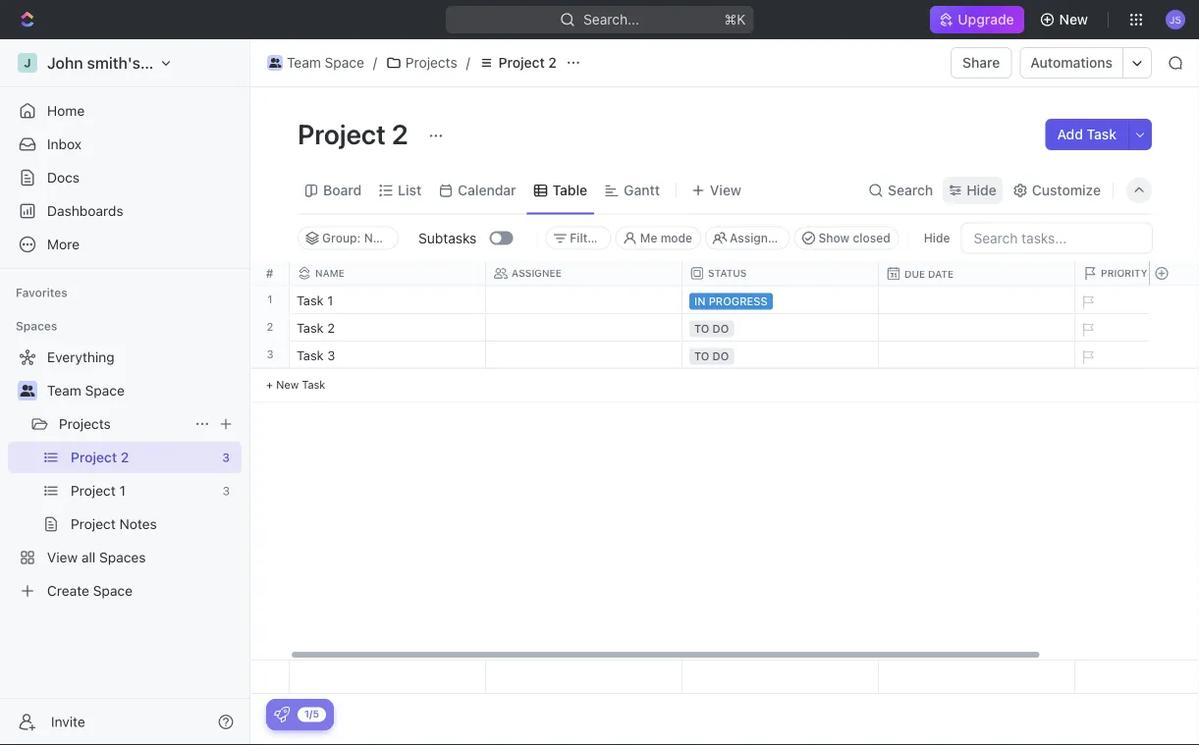 Task type: describe. For each thing, give the bounding box(es) containing it.
new for new
[[1059, 11, 1088, 27]]

tree inside the sidebar navigation
[[8, 342, 242, 607]]

john smith's workspace, , element
[[18, 53, 37, 73]]

do for task 3
[[712, 350, 729, 362]]

Search tasks... text field
[[962, 223, 1152, 253]]

everything link
[[8, 342, 238, 373]]

to do cell for task 3
[[683, 341, 879, 368]]

project for project 1 link
[[71, 483, 116, 499]]

assignee button
[[486, 267, 683, 280]]

filters
[[570, 231, 605, 245]]

space inside create space link
[[93, 583, 133, 599]]

task 3
[[297, 348, 335, 362]]

to do for task 3
[[694, 350, 729, 362]]

0 vertical spatial space
[[325, 55, 364, 71]]

me mode button
[[616, 226, 701, 250]]

due date column header
[[879, 262, 1079, 286]]

hide button
[[943, 177, 1003, 204]]

to do for task 2
[[694, 322, 729, 335]]

2 inside press space to select this row. 'row'
[[327, 320, 335, 335]]

show
[[819, 231, 850, 245]]

closed
[[853, 231, 890, 245]]

1 vertical spatial project 2 link
[[71, 442, 214, 473]]

me
[[640, 231, 657, 245]]

home
[[47, 103, 85, 119]]

status
[[708, 268, 747, 279]]

add task button
[[1045, 119, 1128, 150]]

priority button
[[1075, 267, 1199, 280]]

press space to select this row. row containing 2
[[250, 314, 290, 341]]

1 for task 1
[[327, 293, 333, 307]]

new task
[[276, 379, 325, 391]]

task down task 3
[[302, 379, 325, 391]]

set priority image for task 2
[[1072, 315, 1102, 344]]

gantt
[[624, 182, 660, 198]]

smith's
[[87, 54, 140, 72]]

calendar link
[[454, 177, 516, 204]]

add
[[1057, 126, 1083, 142]]

in progress
[[694, 295, 768, 307]]

docs
[[47, 169, 80, 186]]

j
[[24, 56, 31, 70]]

⌘k
[[724, 11, 746, 27]]

set priority image for task 3
[[1072, 342, 1102, 372]]

john
[[47, 54, 83, 72]]

view all spaces link
[[8, 542, 238, 574]]

row containing name
[[290, 262, 1199, 286]]

show closed button
[[794, 226, 899, 250]]

assignees button
[[705, 226, 790, 250]]

table link
[[549, 177, 587, 204]]

task for task 2
[[297, 320, 324, 335]]

task 2
[[297, 320, 335, 335]]

0 horizontal spatial team space link
[[47, 375, 238, 407]]

project notes
[[71, 516, 157, 532]]

#
[[266, 267, 273, 280]]

onboarding checklist button element
[[274, 707, 290, 723]]

status column header
[[683, 262, 883, 285]]

project 1
[[71, 483, 126, 499]]

dashboards
[[47, 203, 123, 219]]

gantt link
[[620, 177, 660, 204]]

share button
[[951, 47, 1012, 79]]

dashboards link
[[8, 195, 242, 227]]

row group containing task 1
[[290, 286, 1199, 403]]

date
[[928, 268, 954, 279]]

new button
[[1032, 4, 1100, 35]]

none
[[364, 231, 394, 245]]

automations
[[1031, 55, 1113, 71]]

due
[[904, 268, 925, 279]]

js button
[[1160, 4, 1191, 35]]

status button
[[683, 267, 879, 280]]

due date button
[[879, 267, 1075, 281]]

inbox
[[47, 136, 82, 152]]

automations button
[[1021, 48, 1123, 78]]

view all spaces
[[47, 549, 146, 566]]

subtasks
[[418, 230, 477, 246]]

js
[[1170, 14, 1181, 25]]

do for task 2
[[712, 322, 729, 335]]

0 vertical spatial team space
[[287, 55, 364, 71]]

in
[[694, 295, 706, 307]]

invite
[[51, 714, 85, 730]]

name column header
[[290, 262, 490, 285]]

share
[[963, 55, 1000, 71]]

1 for project 1
[[119, 483, 126, 499]]

add task
[[1057, 126, 1117, 142]]

due date
[[904, 268, 954, 279]]

workspace
[[144, 54, 226, 72]]

customize
[[1032, 182, 1101, 198]]

priority
[[1101, 268, 1148, 279]]

project 1 link
[[71, 475, 215, 507]]

task inside "button"
[[1087, 126, 1117, 142]]

list
[[398, 182, 421, 198]]

0 vertical spatial spaces
[[16, 319, 57, 333]]

notes
[[119, 516, 157, 532]]

set priority element for 3
[[1072, 342, 1102, 372]]

hide button
[[916, 226, 958, 250]]

upgrade
[[958, 11, 1014, 27]]

2 inside tree
[[121, 449, 129, 465]]

name
[[315, 268, 345, 279]]

all
[[81, 549, 96, 566]]

in progress cell
[[683, 286, 879, 313]]

everything
[[47, 349, 115, 365]]

to do cell for task 2
[[683, 314, 879, 340]]

1 / from the left
[[373, 55, 377, 71]]

more button
[[8, 229, 242, 260]]

subtasks button
[[411, 222, 489, 254]]

john smith's workspace
[[47, 54, 226, 72]]

project 2 inside tree
[[71, 449, 129, 465]]

task for task 1
[[297, 293, 324, 307]]

filters button
[[545, 226, 612, 250]]

new for new task
[[276, 379, 299, 391]]

search
[[888, 182, 933, 198]]

0 vertical spatial projects
[[405, 55, 457, 71]]

sidebar navigation
[[0, 39, 254, 745]]

group: none
[[322, 231, 394, 245]]



Task type: locate. For each thing, give the bounding box(es) containing it.
board
[[323, 182, 362, 198]]

create space link
[[8, 575, 238, 607]]

1 vertical spatial user group image
[[20, 385, 35, 397]]

1 horizontal spatial project 2
[[298, 117, 414, 150]]

view button
[[684, 177, 748, 204]]

user group image
[[269, 58, 281, 68], [20, 385, 35, 397]]

onboarding checklist button image
[[274, 707, 290, 723]]

calendar
[[458, 182, 516, 198]]

1 vertical spatial spaces
[[99, 549, 146, 566]]

1 do from the top
[[712, 322, 729, 335]]

2 to do from the top
[[694, 350, 729, 362]]

1 horizontal spatial project 2 link
[[474, 51, 562, 75]]

0 vertical spatial to do
[[694, 322, 729, 335]]

1 horizontal spatial team
[[287, 55, 321, 71]]

0 vertical spatial hide
[[967, 182, 997, 198]]

0 horizontal spatial spaces
[[16, 319, 57, 333]]

3 row group from the left
[[1149, 286, 1198, 403]]

projects inside the sidebar navigation
[[59, 416, 111, 432]]

2 row group from the left
[[290, 286, 1199, 403]]

row group
[[250, 286, 290, 403], [290, 286, 1199, 403], [1149, 286, 1198, 403]]

me mode
[[640, 231, 692, 245]]

1 set priority element from the top
[[1072, 287, 1102, 317]]

1 horizontal spatial spaces
[[99, 549, 146, 566]]

1 vertical spatial hide
[[924, 231, 950, 245]]

row group down status at the top
[[290, 286, 1199, 403]]

view left all
[[47, 549, 78, 566]]

0 vertical spatial projects link
[[381, 51, 462, 75]]

row
[[290, 262, 1199, 286]]

1 inside the sidebar navigation
[[119, 483, 126, 499]]

0 horizontal spatial new
[[276, 379, 299, 391]]

0 vertical spatial new
[[1059, 11, 1088, 27]]

2 set priority element from the top
[[1072, 315, 1102, 344]]

progress
[[709, 295, 768, 307]]

projects link
[[381, 51, 462, 75], [59, 409, 187, 440]]

row group down the "priority" dropdown button
[[1149, 286, 1198, 403]]

hide up date
[[924, 231, 950, 245]]

task down task 2 at top left
[[297, 348, 324, 362]]

mode
[[661, 231, 692, 245]]

favorites button
[[8, 281, 75, 304]]

more
[[47, 236, 80, 252]]

0 vertical spatial team space link
[[262, 51, 369, 75]]

1 set priority image from the top
[[1072, 287, 1102, 317]]

customize button
[[1006, 177, 1107, 204]]

press space to select this row. row containing task 1
[[290, 286, 1199, 317]]

2 do from the top
[[712, 350, 729, 362]]

2 / from the left
[[466, 55, 470, 71]]

2 vertical spatial space
[[93, 583, 133, 599]]

1 vertical spatial view
[[47, 549, 78, 566]]

new inside new button
[[1059, 11, 1088, 27]]

1 vertical spatial to do
[[694, 350, 729, 362]]

assignee
[[512, 268, 562, 279]]

1 horizontal spatial team space
[[287, 55, 364, 71]]

2 vertical spatial project 2
[[71, 449, 129, 465]]

cell
[[486, 286, 683, 313], [879, 286, 1075, 313], [486, 314, 683, 340], [879, 314, 1075, 340], [486, 341, 683, 368], [879, 341, 1075, 368]]

1 to do cell from the top
[[683, 314, 879, 340]]

group:
[[322, 231, 361, 245]]

1 vertical spatial space
[[85, 383, 125, 399]]

hide inside dropdown button
[[967, 182, 997, 198]]

0 horizontal spatial project 2 link
[[71, 442, 214, 473]]

1 vertical spatial team space link
[[47, 375, 238, 407]]

0 horizontal spatial 1
[[119, 483, 126, 499]]

spaces up create space link
[[99, 549, 146, 566]]

user group image inside tree
[[20, 385, 35, 397]]

grid
[[250, 262, 1199, 694]]

upgrade link
[[930, 6, 1024, 33]]

2 inside the 1 2 3
[[267, 321, 273, 333]]

1 vertical spatial project 2
[[298, 117, 414, 150]]

task
[[1087, 126, 1117, 142], [297, 293, 324, 307], [297, 320, 324, 335], [297, 348, 324, 362], [302, 379, 325, 391]]

space
[[325, 55, 364, 71], [85, 383, 125, 399], [93, 583, 133, 599]]

0 vertical spatial project 2 link
[[474, 51, 562, 75]]

0 vertical spatial to
[[694, 322, 709, 335]]

favorites
[[16, 286, 68, 300]]

task for task 3
[[297, 348, 324, 362]]

projects
[[405, 55, 457, 71], [59, 416, 111, 432]]

assignees
[[730, 231, 788, 245]]

0 horizontal spatial projects link
[[59, 409, 187, 440]]

hide right the search
[[967, 182, 997, 198]]

press space to select this row. row containing task 3
[[290, 341, 1199, 372]]

list link
[[394, 177, 421, 204]]

to
[[694, 322, 709, 335], [694, 350, 709, 362]]

show closed
[[819, 231, 890, 245]]

0 horizontal spatial user group image
[[20, 385, 35, 397]]

set priority element for 2
[[1072, 315, 1102, 344]]

row group containing 1 2 3
[[250, 286, 290, 403]]

team space link
[[262, 51, 369, 75], [47, 375, 238, 407]]

1 inside the 1 2 3
[[267, 293, 273, 306]]

user group image inside team space link
[[269, 58, 281, 68]]

view inside button
[[710, 182, 741, 198]]

inbox link
[[8, 129, 242, 160]]

view for view
[[710, 182, 741, 198]]

3
[[327, 348, 335, 362], [267, 348, 274, 361], [222, 451, 230, 465], [222, 484, 230, 498]]

team space
[[287, 55, 364, 71], [47, 383, 125, 399]]

view inside the sidebar navigation
[[47, 549, 78, 566]]

0 horizontal spatial view
[[47, 549, 78, 566]]

0 vertical spatial user group image
[[269, 58, 281, 68]]

0 vertical spatial team
[[287, 55, 321, 71]]

1 to do from the top
[[694, 322, 729, 335]]

1 row group from the left
[[250, 286, 290, 403]]

1 vertical spatial to
[[694, 350, 709, 362]]

0 horizontal spatial hide
[[924, 231, 950, 245]]

1 vertical spatial projects
[[59, 416, 111, 432]]

view for view all spaces
[[47, 549, 78, 566]]

1 up project notes
[[119, 483, 126, 499]]

project 2 link
[[474, 51, 562, 75], [71, 442, 214, 473]]

1 horizontal spatial team space link
[[262, 51, 369, 75]]

view up assignees button on the right top
[[710, 182, 741, 198]]

1 vertical spatial team space
[[47, 383, 125, 399]]

set priority element for 1
[[1072, 287, 1102, 317]]

docs link
[[8, 162, 242, 193]]

team space inside tree
[[47, 383, 125, 399]]

1 horizontal spatial /
[[466, 55, 470, 71]]

task right add
[[1087, 126, 1117, 142]]

view
[[710, 182, 741, 198], [47, 549, 78, 566]]

2 to do cell from the top
[[683, 341, 879, 368]]

1 inside press space to select this row. 'row'
[[327, 293, 333, 307]]

press space to select this row. row containing task 2
[[290, 314, 1199, 344]]

1/5
[[304, 709, 319, 720]]

1 horizontal spatial 1
[[267, 293, 273, 306]]

new
[[1059, 11, 1088, 27], [276, 379, 299, 391]]

2 horizontal spatial project 2
[[499, 55, 557, 71]]

do
[[712, 322, 729, 335], [712, 350, 729, 362]]

0 horizontal spatial /
[[373, 55, 377, 71]]

0 horizontal spatial project 2
[[71, 449, 129, 465]]

2
[[548, 55, 557, 71], [392, 117, 408, 150], [327, 320, 335, 335], [267, 321, 273, 333], [121, 449, 129, 465]]

1 horizontal spatial new
[[1059, 11, 1088, 27]]

1 vertical spatial to do cell
[[683, 341, 879, 368]]

press space to select this row. row
[[250, 286, 290, 314], [290, 286, 1199, 317], [1149, 286, 1198, 314], [250, 314, 290, 341], [290, 314, 1199, 344], [1149, 314, 1198, 341], [250, 341, 290, 369], [290, 341, 1199, 372], [1149, 341, 1198, 369], [290, 661, 1199, 694], [1149, 661, 1198, 694]]

project 2
[[499, 55, 557, 71], [298, 117, 414, 150], [71, 449, 129, 465]]

0 vertical spatial to do cell
[[683, 314, 879, 340]]

0 vertical spatial do
[[712, 322, 729, 335]]

team inside the sidebar navigation
[[47, 383, 81, 399]]

board link
[[319, 177, 362, 204]]

2 horizontal spatial 1
[[327, 293, 333, 307]]

new down task 3
[[276, 379, 299, 391]]

1 horizontal spatial projects link
[[381, 51, 462, 75]]

task down task 1 at top
[[297, 320, 324, 335]]

view button
[[684, 167, 748, 214]]

to do
[[694, 322, 729, 335], [694, 350, 729, 362]]

/
[[373, 55, 377, 71], [466, 55, 470, 71]]

set priority image for task 1
[[1072, 287, 1102, 317]]

1 vertical spatial do
[[712, 350, 729, 362]]

home link
[[8, 95, 242, 127]]

row group left task 3
[[250, 286, 290, 403]]

1 horizontal spatial hide
[[967, 182, 997, 198]]

tree
[[8, 342, 242, 607]]

search button
[[862, 177, 939, 204]]

spaces
[[16, 319, 57, 333], [99, 549, 146, 566]]

1 horizontal spatial view
[[710, 182, 741, 198]]

2 to from the top
[[694, 350, 709, 362]]

hide
[[967, 182, 997, 198], [924, 231, 950, 245]]

project for project notes link
[[71, 516, 116, 532]]

hide inside button
[[924, 231, 950, 245]]

search...
[[583, 11, 639, 27]]

3 inside press space to select this row. 'row'
[[327, 348, 335, 362]]

name button
[[290, 267, 486, 280]]

tree containing everything
[[8, 342, 242, 607]]

team
[[287, 55, 321, 71], [47, 383, 81, 399]]

2 set priority image from the top
[[1072, 315, 1102, 344]]

1 vertical spatial new
[[276, 379, 299, 391]]

0 vertical spatial view
[[710, 182, 741, 198]]

0 horizontal spatial team space
[[47, 383, 125, 399]]

set priority element
[[1072, 287, 1102, 317], [1072, 315, 1102, 344], [1072, 342, 1102, 372]]

project notes link
[[71, 509, 238, 540]]

1 horizontal spatial projects
[[405, 55, 457, 71]]

press space to select this row. row containing 3
[[250, 341, 290, 369]]

1
[[327, 293, 333, 307], [267, 293, 273, 306], [119, 483, 126, 499]]

1 vertical spatial projects link
[[59, 409, 187, 440]]

1 down #
[[267, 293, 273, 306]]

task 1
[[297, 293, 333, 307]]

set priority image
[[1072, 287, 1102, 317], [1072, 315, 1102, 344], [1072, 342, 1102, 372]]

to for task 2
[[694, 322, 709, 335]]

1 vertical spatial team
[[47, 383, 81, 399]]

1 to from the top
[[694, 322, 709, 335]]

3 set priority image from the top
[[1072, 342, 1102, 372]]

1 down name
[[327, 293, 333, 307]]

project
[[499, 55, 545, 71], [298, 117, 386, 150], [71, 449, 117, 465], [71, 483, 116, 499], [71, 516, 116, 532]]

dropdown menu image
[[879, 661, 1074, 693]]

3 set priority element from the top
[[1072, 342, 1102, 372]]

press space to select this row. row containing 1
[[250, 286, 290, 314]]

create space
[[47, 583, 133, 599]]

to for task 3
[[694, 350, 709, 362]]

project for the bottom project 2 link
[[71, 449, 117, 465]]

0 vertical spatial project 2
[[499, 55, 557, 71]]

table
[[553, 182, 587, 198]]

grid containing task 1
[[250, 262, 1199, 694]]

create
[[47, 583, 89, 599]]

0 horizontal spatial projects
[[59, 416, 111, 432]]

new up automations
[[1059, 11, 1088, 27]]

to do cell
[[683, 314, 879, 340], [683, 341, 879, 368]]

1 horizontal spatial user group image
[[269, 58, 281, 68]]

assignee column header
[[486, 262, 686, 285]]

task up task 2 at top left
[[297, 293, 324, 307]]

0 horizontal spatial team
[[47, 383, 81, 399]]

1 2 3
[[267, 293, 274, 361]]

spaces down favorites
[[16, 319, 57, 333]]



Task type: vqa. For each thing, say whether or not it's contained in the screenshot.
tab list
no



